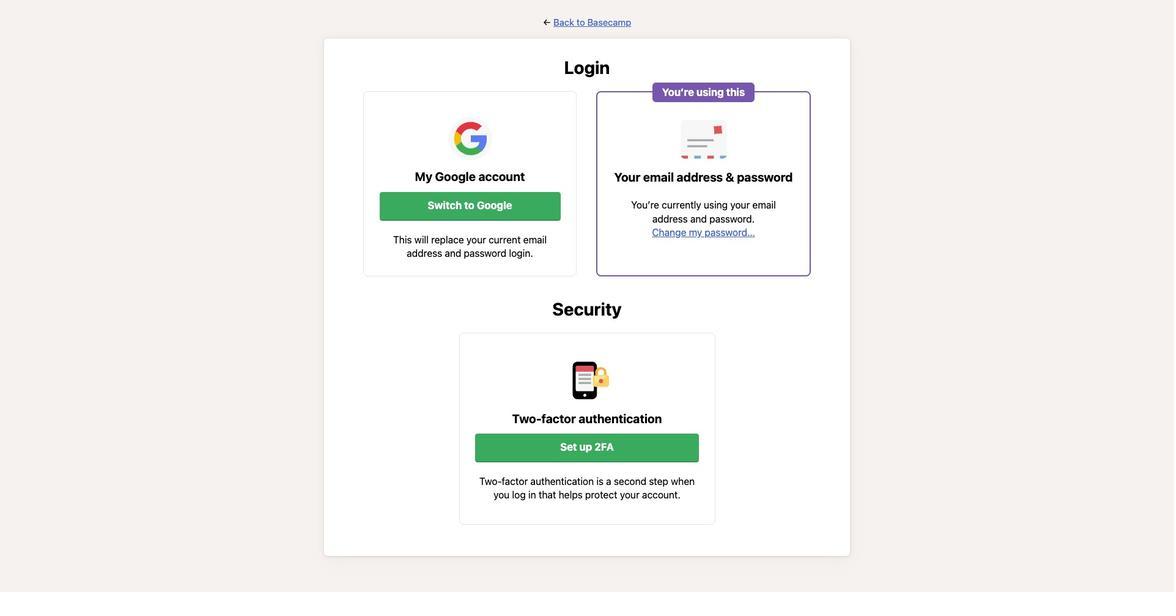 Task type: describe. For each thing, give the bounding box(es) containing it.
you're currently using your email address and password. change my password…
[[631, 200, 776, 238]]

your inside the two-factor authentication is a second step when you log in that helps protect your account.
[[620, 489, 640, 500]]

change
[[652, 227, 686, 238]]

two- for two-factor authentication is a second step when you log in that helps protect your account.
[[479, 476, 502, 487]]

your email address & password
[[614, 170, 793, 184]]

google inside the switch to google button
[[477, 199, 512, 212]]

using inside you're currently using your email address and password. change my password…
[[704, 200, 728, 211]]

change my password… link
[[652, 227, 755, 238]]

to inside button
[[464, 199, 475, 212]]

factor for two-factor authentication is a second step when you log in that helps protect your account.
[[502, 476, 528, 487]]

address inside you're currently using your email address and password. change my password…
[[652, 213, 688, 224]]

1 horizontal spatial to
[[577, 17, 585, 28]]

set
[[560, 441, 577, 453]]

this
[[726, 86, 745, 98]]

switch
[[428, 199, 462, 212]]

my google account
[[415, 170, 525, 184]]

←
[[543, 17, 551, 28]]

a
[[606, 476, 611, 487]]

&
[[726, 170, 734, 184]]

basecamp
[[587, 17, 631, 28]]

two- for two-factor authentication
[[512, 411, 542, 425]]

you
[[494, 489, 510, 500]]

account.
[[642, 489, 681, 500]]

you're using this
[[662, 86, 745, 98]]

1 horizontal spatial password
[[737, 170, 793, 184]]

back
[[554, 17, 574, 28]]

set up 2fa link
[[475, 434, 699, 462]]

0 vertical spatial google
[[435, 170, 476, 184]]

switch to google button
[[379, 192, 561, 221]]

← back to basecamp
[[543, 17, 631, 28]]

you're for you're currently using your email address and password. change my password…
[[631, 200, 659, 211]]

your for replace
[[467, 234, 486, 245]]

and inside this will replace your current email address and password login.
[[445, 248, 461, 259]]

switch to google
[[428, 199, 512, 212]]

set up 2fa
[[560, 441, 614, 453]]

and inside you're currently using your email address and password. change my password…
[[690, 213, 707, 224]]

when
[[671, 476, 695, 487]]

password inside this will replace your current email address and password login.
[[464, 248, 507, 259]]

you're for you're using this
[[662, 86, 694, 98]]

my
[[415, 170, 432, 184]]

my
[[689, 227, 702, 238]]

that
[[539, 489, 556, 500]]



Task type: locate. For each thing, give the bounding box(es) containing it.
using left this
[[697, 86, 724, 98]]

0 vertical spatial email
[[643, 170, 674, 184]]

factor for two-factor authentication
[[542, 411, 576, 425]]

1 vertical spatial email
[[753, 200, 776, 211]]

google
[[435, 170, 476, 184], [477, 199, 512, 212]]

0 horizontal spatial to
[[464, 199, 475, 212]]

2 horizontal spatial email
[[753, 200, 776, 211]]

log
[[512, 489, 526, 500]]

google up "switch"
[[435, 170, 476, 184]]

email
[[643, 170, 674, 184], [753, 200, 776, 211], [523, 234, 547, 245]]

email up password.
[[753, 200, 776, 211]]

1 horizontal spatial your
[[620, 489, 640, 500]]

1 vertical spatial google
[[477, 199, 512, 212]]

1 vertical spatial two-
[[479, 476, 502, 487]]

two-factor authentication is a second step when you log in that helps protect your account.
[[479, 476, 695, 500]]

address down will
[[407, 248, 442, 259]]

2 vertical spatial email
[[523, 234, 547, 245]]

two-factor authentication
[[512, 411, 662, 425]]

step
[[649, 476, 668, 487]]

factor inside the two-factor authentication is a second step when you log in that helps protect your account.
[[502, 476, 528, 487]]

1 vertical spatial authentication
[[531, 476, 594, 487]]

is
[[596, 476, 604, 487]]

0 vertical spatial address
[[677, 170, 723, 184]]

0 horizontal spatial google
[[435, 170, 476, 184]]

your inside you're currently using your email address and password. change my password…
[[730, 200, 750, 211]]

login
[[564, 57, 610, 78]]

factor up set
[[542, 411, 576, 425]]

to right back in the left top of the page
[[577, 17, 585, 28]]

authentication up helps
[[531, 476, 594, 487]]

password.
[[710, 213, 755, 224]]

2 vertical spatial address
[[407, 248, 442, 259]]

2 horizontal spatial your
[[730, 200, 750, 211]]

email inside you're currently using your email address and password. change my password…
[[753, 200, 776, 211]]

1 vertical spatial you're
[[631, 200, 659, 211]]

your up password.
[[730, 200, 750, 211]]

google down account
[[477, 199, 512, 212]]

your down second
[[620, 489, 640, 500]]

your
[[730, 200, 750, 211], [467, 234, 486, 245], [620, 489, 640, 500]]

password down current
[[464, 248, 507, 259]]

this will replace your current email address and password login.
[[393, 234, 547, 259]]

authentication for two-factor authentication is a second step when you log in that helps protect your account.
[[531, 476, 594, 487]]

address up change
[[652, 213, 688, 224]]

0 vertical spatial you're
[[662, 86, 694, 98]]

address left the & at the top right of page
[[677, 170, 723, 184]]

back to basecamp link
[[554, 17, 631, 28]]

your for using
[[730, 200, 750, 211]]

password right the & at the top right of page
[[737, 170, 793, 184]]

1 horizontal spatial you're
[[662, 86, 694, 98]]

email inside this will replace your current email address and password login.
[[523, 234, 547, 245]]

0 horizontal spatial email
[[523, 234, 547, 245]]

0 vertical spatial and
[[690, 213, 707, 224]]

1 vertical spatial password
[[464, 248, 507, 259]]

0 vertical spatial using
[[697, 86, 724, 98]]

and down replace
[[445, 248, 461, 259]]

two-
[[512, 411, 542, 425], [479, 476, 502, 487]]

you're down "your"
[[631, 200, 659, 211]]

in
[[528, 489, 536, 500]]

helps
[[559, 489, 583, 500]]

authentication for two-factor authentication
[[579, 411, 662, 425]]

0 vertical spatial two-
[[512, 411, 542, 425]]

1 vertical spatial and
[[445, 248, 461, 259]]

your left current
[[467, 234, 486, 245]]

1 horizontal spatial google
[[477, 199, 512, 212]]

login.
[[509, 248, 533, 259]]

and up the my
[[690, 213, 707, 224]]

0 vertical spatial to
[[577, 17, 585, 28]]

2fa
[[595, 441, 614, 453]]

0 vertical spatial your
[[730, 200, 750, 211]]

1 horizontal spatial two-
[[512, 411, 542, 425]]

you're left this
[[662, 86, 694, 98]]

email up login.
[[523, 234, 547, 245]]

0 horizontal spatial factor
[[502, 476, 528, 487]]

you're
[[662, 86, 694, 98], [631, 200, 659, 211]]

0 vertical spatial factor
[[542, 411, 576, 425]]

security
[[553, 299, 622, 319]]

password
[[737, 170, 793, 184], [464, 248, 507, 259]]

this
[[393, 234, 412, 245]]

your inside this will replace your current email address and password login.
[[467, 234, 486, 245]]

current
[[489, 234, 521, 245]]

your
[[614, 170, 641, 184]]

will
[[415, 234, 429, 245]]

0 horizontal spatial password
[[464, 248, 507, 259]]

to
[[577, 17, 585, 28], [464, 199, 475, 212]]

1 vertical spatial factor
[[502, 476, 528, 487]]

0 horizontal spatial two-
[[479, 476, 502, 487]]

account
[[479, 170, 525, 184]]

using up password.
[[704, 200, 728, 211]]

second
[[614, 476, 647, 487]]

address
[[677, 170, 723, 184], [652, 213, 688, 224], [407, 248, 442, 259]]

address inside this will replace your current email address and password login.
[[407, 248, 442, 259]]

and
[[690, 213, 707, 224], [445, 248, 461, 259]]

0 vertical spatial authentication
[[579, 411, 662, 425]]

0 horizontal spatial your
[[467, 234, 486, 245]]

authentication inside the two-factor authentication is a second step when you log in that helps protect your account.
[[531, 476, 594, 487]]

0 vertical spatial password
[[737, 170, 793, 184]]

1 horizontal spatial factor
[[542, 411, 576, 425]]

protect
[[585, 489, 617, 500]]

factor up log on the bottom of page
[[502, 476, 528, 487]]

0 horizontal spatial you're
[[631, 200, 659, 211]]

using
[[697, 86, 724, 98], [704, 200, 728, 211]]

two- inside the two-factor authentication is a second step when you log in that helps protect your account.
[[479, 476, 502, 487]]

1 vertical spatial using
[[704, 200, 728, 211]]

1 vertical spatial address
[[652, 213, 688, 224]]

email right "your"
[[643, 170, 674, 184]]

1 vertical spatial to
[[464, 199, 475, 212]]

to right "switch"
[[464, 199, 475, 212]]

1 vertical spatial your
[[467, 234, 486, 245]]

factor
[[542, 411, 576, 425], [502, 476, 528, 487]]

1 horizontal spatial and
[[690, 213, 707, 224]]

authentication up 2fa on the right of the page
[[579, 411, 662, 425]]

0 horizontal spatial and
[[445, 248, 461, 259]]

you're inside you're currently using your email address and password. change my password…
[[631, 200, 659, 211]]

1 horizontal spatial email
[[643, 170, 674, 184]]

replace
[[431, 234, 464, 245]]

password…
[[705, 227, 755, 238]]

up
[[579, 441, 592, 453]]

2 vertical spatial your
[[620, 489, 640, 500]]

authentication
[[579, 411, 662, 425], [531, 476, 594, 487]]

currently
[[662, 200, 701, 211]]



Task type: vqa. For each thing, say whether or not it's contained in the screenshot.
Tim Burton ICON
no



